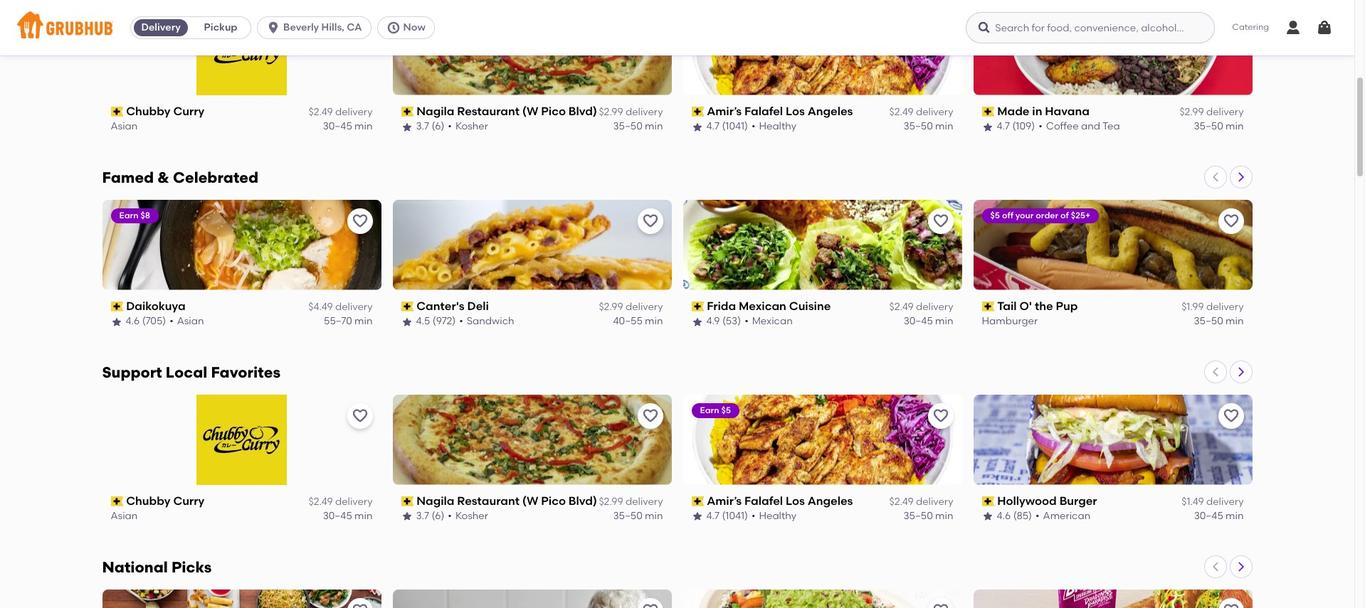 Task type: locate. For each thing, give the bounding box(es) containing it.
0 vertical spatial kosher
[[456, 121, 488, 133]]

2 chubby curry from the top
[[126, 495, 205, 508]]

1 vertical spatial curry
[[173, 495, 205, 508]]

save this restaurant image
[[351, 18, 368, 35], [642, 213, 659, 230], [932, 408, 949, 425], [351, 603, 368, 609], [642, 603, 659, 609], [1223, 603, 1240, 609]]

1 vertical spatial restaurant
[[457, 495, 520, 508]]

2 falafel from the top
[[745, 495, 783, 508]]

caret right icon image for favorites
[[1236, 366, 1247, 378]]

1 vertical spatial (w
[[522, 495, 538, 508]]

caret right icon image
[[1236, 171, 1247, 183], [1236, 366, 1247, 378], [1236, 561, 1247, 573]]

and
[[1081, 121, 1101, 133]]

4.6 (85)
[[997, 511, 1032, 523]]

0 vertical spatial pico
[[541, 105, 566, 118]]

subscription pass image for made in havana
[[982, 107, 995, 117]]

1 vertical spatial • kosher
[[448, 511, 488, 523]]

• kosher
[[448, 121, 488, 133], [448, 511, 488, 523]]

restaurant for made
[[457, 105, 520, 118]]

0 horizontal spatial 4.6
[[126, 316, 140, 328]]

1 vertical spatial 3.7 (6)
[[416, 511, 445, 523]]

1 vertical spatial (1041)
[[722, 511, 748, 523]]

svg image
[[1285, 19, 1302, 36], [1316, 19, 1334, 36], [266, 21, 281, 35], [978, 21, 992, 35]]

1 horizontal spatial 4.6
[[997, 511, 1011, 523]]

1 (6) from the top
[[432, 121, 445, 133]]

30–45 min for hollywood burger  logo
[[1194, 511, 1244, 523]]

subscription pass image
[[401, 107, 414, 117], [692, 107, 704, 117], [982, 107, 995, 117], [111, 302, 123, 312], [401, 302, 414, 312]]

1 vertical spatial nagila restaurant (w pico blvd) logo image
[[393, 395, 672, 485]]

1 vertical spatial $5
[[991, 211, 1000, 221]]

35–50
[[613, 121, 643, 133], [904, 121, 933, 133], [1194, 121, 1224, 133], [1194, 316, 1224, 328], [613, 511, 643, 523], [904, 511, 933, 523]]

blvd) for hollywood
[[569, 495, 597, 508]]

1 vertical spatial blvd)
[[569, 495, 597, 508]]

3.7 (6)
[[416, 121, 445, 133], [416, 511, 445, 523]]

mexican up • mexican
[[739, 300, 787, 313]]

Search for food, convenience, alcohol... search field
[[966, 12, 1216, 43]]

asian up "national"
[[111, 511, 138, 523]]

40–55
[[613, 316, 643, 328]]

1 vertical spatial 4.6
[[997, 511, 1011, 523]]

chubby up '&'
[[126, 105, 171, 118]]

2 nagila restaurant (w pico blvd) from the top
[[417, 495, 597, 508]]

star icon image
[[401, 121, 413, 133], [692, 121, 703, 133], [982, 121, 994, 133], [111, 316, 122, 328], [401, 316, 413, 328], [692, 316, 703, 328], [401, 511, 413, 523], [692, 511, 703, 523], [982, 511, 994, 523]]

1 horizontal spatial earn
[[700, 406, 719, 416]]

1 amir's from the top
[[707, 105, 742, 118]]

2 vertical spatial caret left icon image
[[1210, 561, 1221, 573]]

0 horizontal spatial earn $5
[[700, 406, 731, 416]]

chubby curry logo image for made in havana
[[197, 5, 287, 95]]

amir's falafel los angeles logo image for made in havana
[[683, 5, 962, 95]]

2 healthy from the top
[[759, 511, 797, 523]]

chubby curry
[[126, 105, 205, 118], [126, 495, 205, 508]]

2 pico from the top
[[541, 495, 566, 508]]

1 vertical spatial falafel
[[745, 495, 783, 508]]

earn for amir's falafel los angeles
[[700, 406, 719, 416]]

of
[[1061, 211, 1069, 221]]

1 falafel from the top
[[745, 105, 783, 118]]

1 vertical spatial angeles
[[808, 495, 853, 508]]

falafel
[[745, 105, 783, 118], [745, 495, 783, 508]]

55–70
[[324, 316, 352, 328]]

(6) for made
[[432, 121, 445, 133]]

2 curry from the top
[[173, 495, 205, 508]]

0 vertical spatial falafel
[[745, 105, 783, 118]]

chubby curry for hollywood burger
[[126, 495, 205, 508]]

angeles for hollywood burger
[[808, 495, 853, 508]]

1 blvd) from the top
[[569, 105, 597, 118]]

now button
[[377, 16, 441, 39]]

$1.49
[[1182, 496, 1204, 508]]

1 kosher from the top
[[456, 121, 488, 133]]

2 (6) from the top
[[432, 511, 445, 523]]

earn $5
[[991, 16, 1022, 26], [700, 406, 731, 416]]

save this restaurant image
[[1223, 18, 1240, 35], [351, 213, 368, 230], [932, 213, 949, 230], [1223, 213, 1240, 230], [351, 408, 368, 425], [642, 408, 659, 425], [1223, 408, 1240, 425], [932, 603, 949, 609]]

nagila restaurant (w pico blvd) for hollywood burger
[[417, 495, 597, 508]]

catering button
[[1223, 12, 1279, 44]]

1 vertical spatial amir's falafel los angeles logo image
[[683, 395, 962, 485]]

kosher for made in havana
[[456, 121, 488, 133]]

kosher
[[456, 121, 488, 133], [456, 511, 488, 523]]

0 vertical spatial earn $5
[[991, 16, 1022, 26]]

4.6 for daikokuya
[[126, 316, 140, 328]]

2 (1041) from the top
[[722, 511, 748, 523]]

4.6
[[126, 316, 140, 328], [997, 511, 1011, 523]]

1 chubby curry logo image from the top
[[197, 5, 287, 95]]

asian
[[111, 121, 138, 133], [177, 316, 204, 328], [111, 511, 138, 523]]

1 vertical spatial asian
[[177, 316, 204, 328]]

4.7 for hollywood burger
[[707, 511, 720, 523]]

pup
[[1056, 300, 1078, 313]]

daikokuya
[[126, 300, 186, 313]]

$2.99 for tail o' the pup
[[599, 301, 623, 313]]

2 amir's falafel los angeles logo image from the top
[[683, 395, 962, 485]]

chubby up national picks
[[126, 495, 171, 508]]

1 • healthy from the top
[[752, 121, 797, 133]]

asian up famed
[[111, 121, 138, 133]]

2 kosher from the top
[[456, 511, 488, 523]]

asian for made in havana
[[111, 121, 138, 133]]

0 horizontal spatial earn
[[119, 211, 139, 221]]

1 amir's falafel los angeles logo image from the top
[[683, 5, 962, 95]]

2 horizontal spatial $5
[[1012, 16, 1022, 26]]

1 nagila restaurant (w pico blvd) from the top
[[417, 105, 597, 118]]

1 nagila restaurant (w pico blvd) logo image from the top
[[393, 5, 672, 95]]

0 vertical spatial chubby
[[126, 105, 171, 118]]

$2.49
[[309, 106, 333, 118], [890, 106, 914, 118], [890, 301, 914, 313], [309, 496, 333, 508], [890, 496, 914, 508]]

subscription pass image for hollywood burger  logo
[[982, 497, 995, 507]]

chubby for hollywood burger
[[126, 495, 171, 508]]

in
[[1033, 105, 1043, 118]]

0 vertical spatial chubby curry logo image
[[197, 5, 287, 95]]

1 (1041) from the top
[[722, 121, 748, 133]]

1 vertical spatial earn $5
[[700, 406, 731, 416]]

2 angeles from the top
[[808, 495, 853, 508]]

amir's for hollywood burger
[[707, 495, 742, 508]]

curry up picks
[[173, 495, 205, 508]]

catering
[[1233, 22, 1269, 32]]

0 vertical spatial $5
[[1012, 16, 1022, 26]]

0 vertical spatial curry
[[173, 105, 205, 118]]

havana
[[1045, 105, 1090, 118]]

subscription pass image
[[111, 107, 123, 117], [692, 302, 704, 312], [982, 302, 995, 312], [111, 497, 123, 507], [401, 497, 414, 507], [692, 497, 704, 507], [982, 497, 995, 507]]

$8
[[141, 211, 150, 221]]

0 vertical spatial • kosher
[[448, 121, 488, 133]]

0 vertical spatial 4.6
[[126, 316, 140, 328]]

nagila restaurant (w pico blvd)
[[417, 105, 597, 118], [417, 495, 597, 508]]

1 chubby from the top
[[126, 105, 171, 118]]

1 vertical spatial amir's
[[707, 495, 742, 508]]

caret left icon image for favorites
[[1210, 366, 1221, 378]]

pickup
[[204, 21, 238, 33]]

1 vertical spatial 3.7
[[416, 511, 429, 523]]

2 amir's falafel los angeles from the top
[[707, 495, 853, 508]]

0 vertical spatial (6)
[[432, 121, 445, 133]]

40–55 min
[[613, 316, 663, 328]]

2 vertical spatial caret right icon image
[[1236, 561, 1247, 573]]

$2.49 delivery
[[309, 106, 373, 118], [890, 106, 954, 118], [890, 301, 954, 313], [309, 496, 373, 508], [890, 496, 954, 508]]

1 caret left icon image from the top
[[1210, 171, 1221, 183]]

2 chubby from the top
[[126, 495, 171, 508]]

support local favorites
[[102, 364, 281, 381]]

1 horizontal spatial earn $5
[[991, 16, 1022, 26]]

pico for made in havana
[[541, 105, 566, 118]]

0 vertical spatial nagila
[[417, 105, 455, 118]]

30–45 for hollywood burger  logo
[[1194, 511, 1224, 523]]

svg image inside beverly hills, ca button
[[266, 21, 281, 35]]

1 amir's falafel los angeles from the top
[[707, 105, 853, 118]]

1 vertical spatial mexican
[[752, 316, 793, 328]]

earn
[[991, 16, 1010, 26], [119, 211, 139, 221], [700, 406, 719, 416]]

$1.99 delivery
[[1182, 301, 1244, 313]]

asian for hollywood burger
[[111, 511, 138, 523]]

curry
[[173, 105, 205, 118], [173, 495, 205, 508]]

celebrated
[[173, 169, 259, 186]]

35–50 min
[[613, 121, 663, 133], [904, 121, 954, 133], [1194, 121, 1244, 133], [1194, 316, 1244, 328], [613, 511, 663, 523], [904, 511, 954, 523]]

1 curry from the top
[[173, 105, 205, 118]]

2 3.7 (6) from the top
[[416, 511, 445, 523]]

national picks
[[102, 559, 212, 576]]

• american
[[1036, 511, 1091, 523]]

1 vertical spatial • healthy
[[752, 511, 797, 523]]

0 vertical spatial mexican
[[739, 300, 787, 313]]

1 vertical spatial chubby curry logo image
[[197, 395, 287, 485]]

chubby curry up '&'
[[126, 105, 205, 118]]

0 vertical spatial blvd)
[[569, 105, 597, 118]]

2 vertical spatial $5
[[722, 406, 731, 416]]

0 vertical spatial nagila restaurant (w pico blvd) logo image
[[393, 5, 672, 95]]

healthy
[[759, 121, 797, 133], [759, 511, 797, 523]]

2 4.7 (1041) from the top
[[707, 511, 748, 523]]

pico
[[541, 105, 566, 118], [541, 495, 566, 508]]

1 caret right icon image from the top
[[1236, 171, 1247, 183]]

earn $5 for amir's
[[700, 406, 731, 416]]

4.7
[[707, 121, 720, 133], [997, 121, 1010, 133], [707, 511, 720, 523]]

1 los from the top
[[786, 105, 805, 118]]

0 vertical spatial (w
[[522, 105, 538, 118]]

curry up famed & celebrated
[[173, 105, 205, 118]]

0 vertical spatial (1041)
[[722, 121, 748, 133]]

4.7 (1041) for made in havana
[[707, 121, 748, 133]]

tea
[[1103, 121, 1120, 133]]

0 vertical spatial caret right icon image
[[1236, 171, 1247, 183]]

1 • kosher from the top
[[448, 121, 488, 133]]

amir's falafel los angeles for hollywood
[[707, 495, 853, 508]]

1 restaurant from the top
[[457, 105, 520, 118]]

$2.49 for tail o' the pup
[[890, 301, 914, 313]]

$1.99
[[1182, 301, 1204, 313]]

chubby curry logo image for hollywood burger
[[197, 395, 287, 485]]

2 • healthy from the top
[[752, 511, 797, 523]]

caret left icon image for celebrated
[[1210, 171, 1221, 183]]

2 chubby curry logo image from the top
[[197, 395, 287, 485]]

1 angeles from the top
[[808, 105, 853, 118]]

0 vertical spatial chubby curry
[[126, 105, 205, 118]]

3.7 for made in havana
[[416, 121, 429, 133]]

nagila restaurant (w pico blvd) logo image
[[393, 5, 672, 95], [393, 395, 672, 485]]

4.6 left (705)
[[126, 316, 140, 328]]

subscription pass image for chubby curry logo for hollywood burger
[[111, 497, 123, 507]]

0 vertical spatial earn
[[991, 16, 1010, 26]]

1 vertical spatial caret left icon image
[[1210, 366, 1221, 378]]

2 caret right icon image from the top
[[1236, 366, 1247, 378]]

3.7 (6) for hollywood
[[416, 511, 445, 523]]

1 vertical spatial kosher
[[456, 511, 488, 523]]

curry for made in havana
[[173, 105, 205, 118]]

2 nagila from the top
[[417, 495, 455, 508]]

$2.99 for made in havana
[[599, 106, 623, 118]]

subscription pass image for hollywood burger the amir's falafel los angeles logo
[[692, 497, 704, 507]]

•
[[448, 121, 452, 133], [752, 121, 756, 133], [1039, 121, 1043, 133], [170, 316, 174, 328], [459, 316, 463, 328], [745, 316, 749, 328], [448, 511, 452, 523], [752, 511, 756, 523], [1036, 511, 1040, 523]]

$5
[[1012, 16, 1022, 26], [991, 211, 1000, 221], [722, 406, 731, 416]]

1 vertical spatial (6)
[[432, 511, 445, 523]]

0 vertical spatial asian
[[111, 121, 138, 133]]

nagila restaurant (w pico blvd) logo image for hollywood burger
[[393, 395, 672, 485]]

• kosher for hollywood burger
[[448, 511, 488, 523]]

sandwich
[[467, 316, 514, 328]]

1 4.7 (1041) from the top
[[707, 121, 748, 133]]

$2.49 for made in havana
[[890, 106, 914, 118]]

amir's falafel los angeles
[[707, 105, 853, 118], [707, 495, 853, 508]]

amir's falafel los angeles logo image
[[683, 5, 962, 95], [683, 395, 962, 485]]

1 3.7 from the top
[[416, 121, 429, 133]]

$25+
[[1071, 211, 1091, 221]]

30–45 min for chubby curry logo for hollywood burger
[[323, 511, 373, 523]]

burger
[[1060, 495, 1098, 508]]

(w for made
[[522, 105, 538, 118]]

the
[[1035, 300, 1053, 313]]

2 nagila restaurant (w pico blvd) logo image from the top
[[393, 395, 672, 485]]

2 blvd) from the top
[[569, 495, 597, 508]]

1 chubby curry from the top
[[126, 105, 205, 118]]

made
[[998, 105, 1030, 118]]

save this restaurant button
[[347, 13, 373, 39], [1219, 13, 1244, 39], [347, 208, 373, 234], [638, 208, 663, 234], [928, 208, 954, 234], [1219, 208, 1244, 234], [347, 403, 373, 429], [638, 403, 663, 429], [928, 403, 954, 429], [1219, 403, 1244, 429], [347, 598, 373, 609], [638, 598, 663, 609], [928, 598, 954, 609], [1219, 598, 1244, 609]]

nagila restaurant (w pico blvd) for made in havana
[[417, 105, 597, 118]]

0 vertical spatial 3.7
[[416, 121, 429, 133]]

subscription pass image for canter's deli
[[401, 302, 414, 312]]

1 pico from the top
[[541, 105, 566, 118]]

0 vertical spatial los
[[786, 105, 805, 118]]

0 vertical spatial amir's falafel los angeles logo image
[[683, 5, 962, 95]]

0 vertical spatial nagila restaurant (w pico blvd)
[[417, 105, 597, 118]]

curry for hollywood burger
[[173, 495, 205, 508]]

$2.99 delivery
[[599, 106, 663, 118], [1180, 106, 1244, 118], [599, 301, 663, 313], [599, 496, 663, 508]]

0 vertical spatial healthy
[[759, 121, 797, 133]]

chubby for made in havana
[[126, 105, 171, 118]]

0 vertical spatial angeles
[[808, 105, 853, 118]]

1 vertical spatial nagila
[[417, 495, 455, 508]]

1 vertical spatial los
[[786, 495, 805, 508]]

2 (w from the top
[[522, 495, 538, 508]]

hollywood burger  logo image
[[974, 395, 1253, 485]]

1 vertical spatial healthy
[[759, 511, 797, 523]]

1 (w from the top
[[522, 105, 538, 118]]

$2.99
[[599, 106, 623, 118], [1180, 106, 1204, 118], [599, 301, 623, 313], [599, 496, 623, 508]]

4.6 left (85)
[[997, 511, 1011, 523]]

(1041)
[[722, 121, 748, 133], [722, 511, 748, 523]]

mexican down frida mexican cuisine at the right of the page
[[752, 316, 793, 328]]

3.7
[[416, 121, 429, 133], [416, 511, 429, 523]]

2 restaurant from the top
[[457, 495, 520, 508]]

angeles
[[808, 105, 853, 118], [808, 495, 853, 508]]

hollywood burger
[[998, 495, 1098, 508]]

0 vertical spatial • healthy
[[752, 121, 797, 133]]

hills,
[[321, 21, 344, 33]]

asian right (705)
[[177, 316, 204, 328]]

0 horizontal spatial $5
[[722, 406, 731, 416]]

nagila
[[417, 105, 455, 118], [417, 495, 455, 508]]

1 vertical spatial pico
[[541, 495, 566, 508]]

healthy for hollywood burger
[[759, 511, 797, 523]]

(w for hollywood
[[522, 495, 538, 508]]

0 vertical spatial amir's
[[707, 105, 742, 118]]

0 vertical spatial caret left icon image
[[1210, 171, 1221, 183]]

30–45 for chubby curry logo associated with made in havana
[[323, 121, 352, 133]]

1 vertical spatial caret right icon image
[[1236, 366, 1247, 378]]

$2.99 delivery for tail o' the pup
[[599, 301, 663, 313]]

30–45 min
[[323, 121, 373, 133], [904, 316, 954, 328], [323, 511, 373, 523], [1194, 511, 1244, 523]]

svg image
[[386, 21, 400, 35]]

2 amir's from the top
[[707, 495, 742, 508]]

2 vertical spatial asian
[[111, 511, 138, 523]]

$1.49 delivery
[[1182, 496, 1244, 508]]

1 vertical spatial nagila restaurant (w pico blvd)
[[417, 495, 597, 508]]

frida mexican cuisine logo image
[[683, 200, 962, 290]]

1 horizontal spatial $5
[[991, 211, 1000, 221]]

daikokuya logo image
[[102, 200, 381, 290]]

1 vertical spatial chubby
[[126, 495, 171, 508]]

chubby
[[126, 105, 171, 118], [126, 495, 171, 508]]

30–45
[[323, 121, 352, 133], [904, 316, 933, 328], [323, 511, 352, 523], [1194, 511, 1224, 523]]

chubby curry logo image
[[197, 5, 287, 95], [197, 395, 287, 485]]

o'
[[1020, 300, 1032, 313]]

0 vertical spatial amir's falafel los angeles
[[707, 105, 853, 118]]

restaurant for hollywood
[[457, 495, 520, 508]]

blvd)
[[569, 105, 597, 118], [569, 495, 597, 508]]

2 caret left icon image from the top
[[1210, 366, 1221, 378]]

caret left icon image
[[1210, 171, 1221, 183], [1210, 366, 1221, 378], [1210, 561, 1221, 573]]

1 vertical spatial chubby curry
[[126, 495, 205, 508]]

2 horizontal spatial earn
[[991, 16, 1010, 26]]

american
[[1043, 511, 1091, 523]]

angeles for made in havana
[[808, 105, 853, 118]]

$2.49 delivery for hollywood
[[890, 496, 954, 508]]

1 vertical spatial amir's falafel los angeles
[[707, 495, 853, 508]]

1 3.7 (6) from the top
[[416, 121, 445, 133]]

0 vertical spatial 3.7 (6)
[[416, 121, 445, 133]]

chubby curry up national picks
[[126, 495, 205, 508]]

main navigation navigation
[[0, 0, 1355, 56]]

2 los from the top
[[786, 495, 805, 508]]

2 vertical spatial earn
[[700, 406, 719, 416]]

1 vertical spatial earn
[[119, 211, 139, 221]]

off
[[1002, 211, 1014, 221]]

0 vertical spatial 4.7 (1041)
[[707, 121, 748, 133]]

1 nagila from the top
[[417, 105, 455, 118]]

2 • kosher from the top
[[448, 511, 488, 523]]

min
[[355, 121, 373, 133], [645, 121, 663, 133], [936, 121, 954, 133], [1226, 121, 1244, 133], [355, 316, 373, 328], [645, 316, 663, 328], [936, 316, 954, 328], [1226, 316, 1244, 328], [355, 511, 373, 523], [645, 511, 663, 523], [936, 511, 954, 523], [1226, 511, 1244, 523]]

1 healthy from the top
[[759, 121, 797, 133]]

canter's deli logo image
[[393, 200, 672, 290]]

0 vertical spatial restaurant
[[457, 105, 520, 118]]

(109)
[[1013, 121, 1035, 133]]

(6)
[[432, 121, 445, 133], [432, 511, 445, 523]]

2 3.7 from the top
[[416, 511, 429, 523]]

1 vertical spatial 4.7 (1041)
[[707, 511, 748, 523]]



Task type: describe. For each thing, give the bounding box(es) containing it.
30–45 min for chubby curry logo associated with made in havana
[[323, 121, 373, 133]]

coffee
[[1046, 121, 1079, 133]]

deli
[[467, 300, 489, 313]]

five guys logo image
[[393, 590, 672, 609]]

frida mexican cuisine
[[707, 300, 831, 313]]

4.7 (1041) for hollywood burger
[[707, 511, 748, 523]]

local
[[166, 364, 207, 381]]

3.7 (6) for made
[[416, 121, 445, 133]]

hollywood
[[998, 495, 1057, 508]]

national
[[102, 559, 168, 576]]

4.6 (705)
[[126, 316, 166, 328]]

3.7 for hollywood burger
[[416, 511, 429, 523]]

earn $5 for made
[[991, 16, 1022, 26]]

hamburger
[[982, 316, 1038, 328]]

save this restaurant image for the taco bell logo
[[1223, 603, 1240, 609]]

• asian
[[170, 316, 204, 328]]

(705)
[[142, 316, 166, 328]]

4.9
[[707, 316, 720, 328]]

panda express logo image
[[102, 590, 381, 609]]

canter's deli
[[417, 300, 489, 313]]

4.5
[[416, 316, 430, 328]]

subscription pass image for the tail o' the pup logo
[[982, 302, 995, 312]]

los for made in havana
[[786, 105, 805, 118]]

3 caret left icon image from the top
[[1210, 561, 1221, 573]]

(6) for hollywood
[[432, 511, 445, 523]]

pickup button
[[191, 16, 251, 39]]

famed & celebrated
[[102, 169, 259, 186]]

$4.49
[[308, 301, 333, 313]]

order
[[1036, 211, 1059, 221]]

(972)
[[433, 316, 456, 328]]

4.9 (53)
[[707, 316, 741, 328]]

4.7 for made in havana
[[707, 121, 720, 133]]

caret right icon image for celebrated
[[1236, 171, 1247, 183]]

nagila restaurant (w pico blvd) logo image for made in havana
[[393, 5, 672, 95]]

made in havana
[[998, 105, 1090, 118]]

save this restaurant image for canter's deli logo
[[642, 213, 659, 230]]

• healthy for hollywood
[[752, 511, 797, 523]]

$2.49 delivery for made
[[890, 106, 954, 118]]

• coffee and tea
[[1039, 121, 1120, 133]]

$2.49 for hollywood burger
[[890, 496, 914, 508]]

mexican for •
[[752, 316, 793, 328]]

chubby curry for made in havana
[[126, 105, 205, 118]]

• healthy for made
[[752, 121, 797, 133]]

tail o' the pup logo image
[[974, 200, 1253, 290]]

nagila for hollywood burger
[[417, 495, 455, 508]]

beverly hills, ca
[[283, 21, 362, 33]]

$5 for made in havana
[[1012, 16, 1022, 26]]

delivery
[[141, 21, 181, 33]]

falafel for made
[[745, 105, 783, 118]]

$2.99 delivery for made in havana
[[599, 106, 663, 118]]

subscription pass image for daikokuya
[[111, 302, 123, 312]]

earn for daikokuya
[[119, 211, 139, 221]]

$2.99 for hollywood burger
[[599, 496, 623, 508]]

now
[[403, 21, 426, 33]]

earn for made in havana
[[991, 16, 1010, 26]]

healthy for made in havana
[[759, 121, 797, 133]]

blvd) for made
[[569, 105, 597, 118]]

subscription pass image for chubby curry logo associated with made in havana
[[111, 107, 123, 117]]

chipotle logo image
[[683, 590, 962, 609]]

your
[[1016, 211, 1034, 221]]

mexican for frida
[[739, 300, 787, 313]]

los for hollywood burger
[[786, 495, 805, 508]]

support
[[102, 364, 162, 381]]

tail o' the pup
[[998, 300, 1078, 313]]

(85)
[[1014, 511, 1032, 523]]

ca
[[347, 21, 362, 33]]

$4.49 delivery
[[308, 301, 373, 313]]

frida
[[707, 300, 736, 313]]

&
[[158, 169, 169, 186]]

subscription pass image for nagila restaurant (w pico blvd)
[[401, 107, 414, 117]]

$2.49 delivery for tail
[[890, 301, 954, 313]]

(1041) for made
[[722, 121, 748, 133]]

(53)
[[723, 316, 741, 328]]

4.6 for hollywood burger
[[997, 511, 1011, 523]]

subscription pass image for amir's falafel los angeles
[[692, 107, 704, 117]]

save this restaurant image for "panda express logo"
[[351, 603, 368, 609]]

• sandwich
[[459, 316, 514, 328]]

pico for hollywood burger
[[541, 495, 566, 508]]

save this restaurant image for chubby curry logo associated with made in havana
[[351, 18, 368, 35]]

beverly hills, ca button
[[257, 16, 377, 39]]

kosher for hollywood burger
[[456, 511, 488, 523]]

favorites
[[211, 364, 281, 381]]

• kosher for made in havana
[[448, 121, 488, 133]]

(1041) for hollywood
[[722, 511, 748, 523]]

made in havana logo image
[[974, 5, 1253, 95]]

4.5 (972)
[[416, 316, 456, 328]]

falafel for hollywood
[[745, 495, 783, 508]]

$5 off your order of $25+
[[991, 211, 1091, 221]]

4.7 (109)
[[997, 121, 1035, 133]]

canter's
[[417, 300, 465, 313]]

amir's falafel los angeles logo image for hollywood burger
[[683, 395, 962, 485]]

famed
[[102, 169, 154, 186]]

earn $8
[[119, 211, 150, 221]]

55–70 min
[[324, 316, 373, 328]]

nagila for made in havana
[[417, 105, 455, 118]]

tail
[[998, 300, 1017, 313]]

cuisine
[[789, 300, 831, 313]]

$5 for amir's falafel los angeles
[[722, 406, 731, 416]]

• mexican
[[745, 316, 793, 328]]

subscription pass image for frida mexican cuisine logo at the right of page
[[692, 302, 704, 312]]

$2.99 delivery for hollywood burger
[[599, 496, 663, 508]]

picks
[[172, 559, 212, 576]]

taco bell logo image
[[974, 590, 1253, 609]]

save this restaurant image for five guys logo
[[642, 603, 659, 609]]

beverly
[[283, 21, 319, 33]]

30–45 min for frida mexican cuisine logo at the right of page
[[904, 316, 954, 328]]

delivery button
[[131, 16, 191, 39]]

amir's falafel los angeles for made
[[707, 105, 853, 118]]

30–45 for frida mexican cuisine logo at the right of page
[[904, 316, 933, 328]]

3 caret right icon image from the top
[[1236, 561, 1247, 573]]

30–45 for chubby curry logo for hollywood burger
[[323, 511, 352, 523]]

amir's for made in havana
[[707, 105, 742, 118]]



Task type: vqa. For each thing, say whether or not it's contained in the screenshot.
"Start order" button for Panda Express
no



